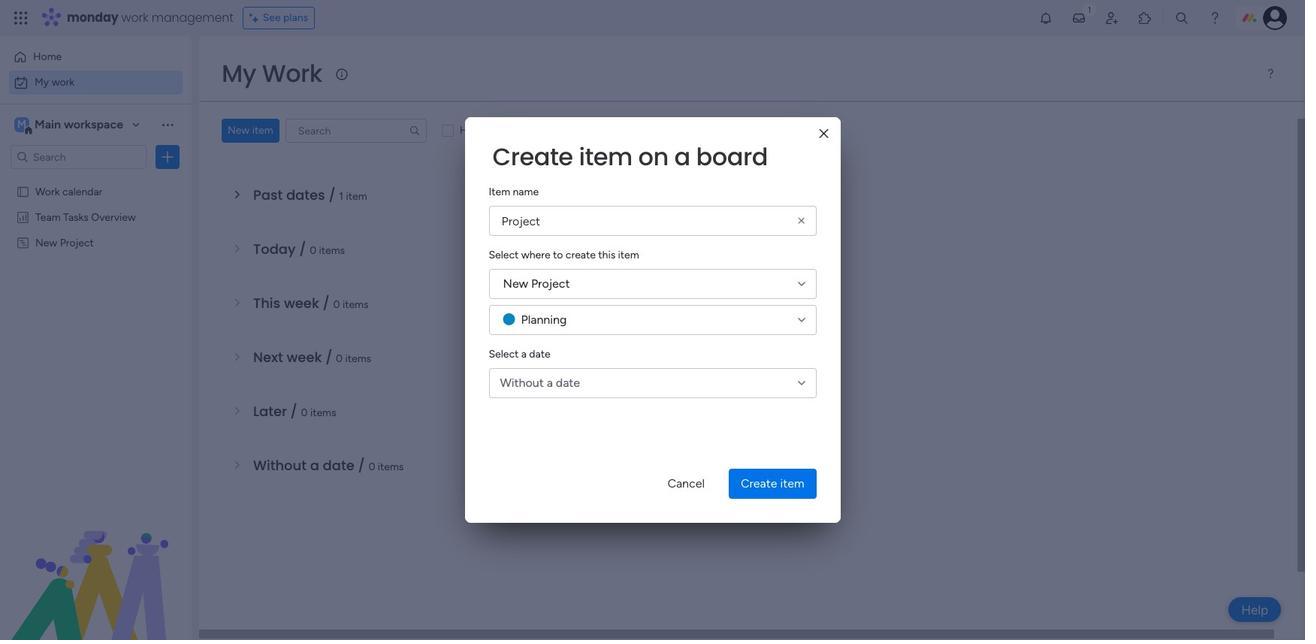 Task type: locate. For each thing, give the bounding box(es) containing it.
new project down tasks
[[35, 236, 94, 249]]

overview
[[91, 210, 136, 223]]

home option
[[9, 45, 183, 69]]

1 vertical spatial select
[[489, 348, 519, 361]]

1 horizontal spatial create
[[741, 476, 777, 491]]

select for select a date
[[489, 348, 519, 361]]

item name
[[489, 186, 539, 198]]

select where to create this item
[[489, 249, 639, 262]]

new down team
[[35, 236, 57, 249]]

management
[[152, 9, 233, 26]]

date for select a date
[[529, 348, 551, 361]]

1 horizontal spatial date
[[529, 348, 551, 361]]

week
[[284, 294, 319, 313], [287, 348, 322, 367]]

without down select a date
[[500, 376, 544, 390]]

work right monday
[[121, 9, 148, 26]]

work calendar
[[35, 185, 102, 198]]

my inside option
[[35, 76, 49, 89]]

work right "public board" image at the top of the page
[[35, 185, 60, 198]]

1 vertical spatial work
[[35, 185, 60, 198]]

create
[[566, 249, 596, 262]]

1 vertical spatial project
[[531, 277, 570, 291]]

1 horizontal spatial without
[[500, 376, 544, 390]]

1 horizontal spatial project
[[531, 277, 570, 291]]

week right next
[[287, 348, 322, 367]]

create inside button
[[741, 476, 777, 491]]

without down the later
[[253, 456, 307, 475]]

create right cancel
[[741, 476, 777, 491]]

Search in workspace field
[[32, 148, 126, 166]]

this week / 0 items
[[253, 294, 369, 313]]

this
[[253, 294, 280, 313]]

my work option
[[9, 71, 183, 95]]

1 select from the top
[[489, 249, 519, 262]]

on
[[638, 140, 669, 174]]

board
[[696, 140, 768, 174]]

0 horizontal spatial date
[[323, 456, 355, 475]]

0 horizontal spatial new project
[[35, 236, 94, 249]]

2 select from the top
[[489, 348, 519, 361]]

create up name on the left top of the page
[[493, 140, 573, 174]]

item
[[489, 186, 510, 198]]

my work
[[35, 76, 74, 89]]

0 inside today / 0 items
[[310, 244, 316, 257]]

public dashboard image
[[16, 210, 30, 224]]

new down my work
[[228, 124, 250, 137]]

public board image
[[16, 184, 30, 198]]

my up the new item
[[222, 56, 256, 90]]

0 vertical spatial date
[[529, 348, 551, 361]]

workspace
[[64, 117, 123, 132]]

new inside list box
[[35, 236, 57, 249]]

main
[[35, 117, 61, 132]]

0 vertical spatial work
[[262, 56, 322, 90]]

my down home
[[35, 76, 49, 89]]

work
[[262, 56, 322, 90], [35, 185, 60, 198]]

my
[[222, 56, 256, 90], [35, 76, 49, 89]]

0 vertical spatial work
[[121, 9, 148, 26]]

project
[[60, 236, 94, 249], [531, 277, 570, 291]]

0 horizontal spatial my
[[35, 76, 49, 89]]

plans
[[283, 11, 308, 24]]

Filter dashboard by text search field
[[285, 119, 427, 143]]

item for new item
[[252, 124, 273, 137]]

work down home
[[52, 76, 74, 89]]

0 horizontal spatial work
[[52, 76, 74, 89]]

name
[[513, 186, 539, 198]]

help image
[[1208, 11, 1223, 26]]

hide done items
[[460, 124, 537, 137]]

workspace selection element
[[14, 116, 126, 135]]

select
[[489, 249, 519, 262], [489, 348, 519, 361]]

work for my
[[52, 76, 74, 89]]

0 horizontal spatial without
[[253, 456, 307, 475]]

1 vertical spatial date
[[556, 376, 580, 390]]

1
[[339, 190, 344, 203]]

where
[[521, 249, 551, 262]]

a down later / 0 items
[[310, 456, 319, 475]]

work inside option
[[52, 76, 74, 89]]

items
[[511, 124, 537, 137], [319, 244, 345, 257], [343, 298, 369, 311], [345, 352, 371, 365], [310, 407, 336, 419], [378, 461, 404, 473]]

0 horizontal spatial new
[[35, 236, 57, 249]]

create
[[493, 140, 573, 174], [741, 476, 777, 491]]

1 vertical spatial week
[[287, 348, 322, 367]]

items inside next week / 0 items
[[345, 352, 371, 365]]

date
[[529, 348, 551, 361], [556, 376, 580, 390], [323, 456, 355, 475]]

0 horizontal spatial project
[[60, 236, 94, 249]]

create for create item on a board
[[493, 140, 573, 174]]

2 vertical spatial date
[[323, 456, 355, 475]]

without a date
[[500, 376, 580, 390]]

cancel button
[[656, 469, 717, 499]]

project down to
[[531, 277, 570, 291]]

week right the this
[[284, 294, 319, 313]]

0 vertical spatial new
[[228, 124, 250, 137]]

without for without a date / 0 items
[[253, 456, 307, 475]]

notifications image
[[1039, 11, 1054, 26]]

calendar
[[62, 185, 102, 198]]

workspace image
[[14, 116, 29, 133]]

0 horizontal spatial create
[[493, 140, 573, 174]]

create for create item
[[741, 476, 777, 491]]

1 vertical spatial create
[[741, 476, 777, 491]]

2 horizontal spatial date
[[556, 376, 580, 390]]

search image
[[409, 125, 421, 137]]

date for without a date / 0 items
[[323, 456, 355, 475]]

later / 0 items
[[253, 402, 336, 421]]

0 inside without a date / 0 items
[[369, 461, 375, 473]]

update feed image
[[1072, 11, 1087, 26]]

1 vertical spatial new
[[35, 236, 57, 249]]

items inside later / 0 items
[[310, 407, 336, 419]]

done
[[485, 124, 508, 137]]

new project down where
[[503, 277, 570, 291]]

select a date
[[489, 348, 551, 361]]

project down tasks
[[60, 236, 94, 249]]

this
[[598, 249, 616, 262]]

0
[[310, 244, 316, 257], [333, 298, 340, 311], [336, 352, 343, 365], [301, 407, 308, 419], [369, 461, 375, 473]]

home link
[[9, 45, 183, 69]]

search everything image
[[1175, 11, 1190, 26]]

2 vertical spatial new
[[503, 277, 528, 291]]

date up the without a date
[[529, 348, 551, 361]]

1 vertical spatial work
[[52, 76, 74, 89]]

select left where
[[489, 249, 519, 262]]

dates
[[286, 186, 325, 204]]

1 horizontal spatial my
[[222, 56, 256, 90]]

lottie animation element
[[0, 488, 192, 640]]

new project
[[35, 236, 94, 249], [503, 277, 570, 291]]

new
[[228, 124, 250, 137], [35, 236, 57, 249], [503, 277, 528, 291]]

For example, project proposal text field
[[489, 206, 817, 236]]

see
[[263, 11, 281, 24]]

a
[[675, 140, 690, 174], [521, 348, 527, 361], [547, 376, 553, 390], [310, 456, 319, 475]]

select down v2 circle icon in the left of the page
[[489, 348, 519, 361]]

work down plans
[[262, 56, 322, 90]]

without
[[500, 376, 544, 390], [253, 456, 307, 475]]

0 vertical spatial week
[[284, 294, 319, 313]]

items inside today / 0 items
[[319, 244, 345, 257]]

a up the without a date
[[521, 348, 527, 361]]

0 vertical spatial create
[[493, 140, 573, 174]]

date down planning at the left of page
[[556, 376, 580, 390]]

without a date / 0 items
[[253, 456, 404, 475]]

1 horizontal spatial work
[[121, 9, 148, 26]]

0 vertical spatial project
[[60, 236, 94, 249]]

past dates / 1 item
[[253, 186, 367, 204]]

option
[[0, 178, 192, 181]]

new down where
[[503, 277, 528, 291]]

new item button
[[222, 119, 279, 143]]

date down later / 0 items
[[323, 456, 355, 475]]

tasks
[[63, 210, 89, 223]]

today / 0 items
[[253, 240, 345, 259]]

item
[[252, 124, 273, 137], [579, 140, 633, 174], [346, 190, 367, 203], [618, 249, 639, 262], [780, 476, 804, 491]]

1 vertical spatial without
[[253, 456, 307, 475]]

1 horizontal spatial new
[[228, 124, 250, 137]]

0 vertical spatial select
[[489, 249, 519, 262]]

list box
[[0, 175, 192, 458]]

a down select a date
[[547, 376, 553, 390]]

today
[[253, 240, 296, 259]]

0 horizontal spatial work
[[35, 185, 60, 198]]

see plans button
[[243, 7, 315, 29]]

1 vertical spatial new project
[[503, 277, 570, 291]]

None search field
[[285, 119, 427, 143]]

0 vertical spatial without
[[500, 376, 544, 390]]

0 vertical spatial new project
[[35, 236, 94, 249]]

work
[[121, 9, 148, 26], [52, 76, 74, 89]]

1 horizontal spatial new project
[[503, 277, 570, 291]]

item for create item on a board
[[579, 140, 633, 174]]

/
[[329, 186, 336, 204], [299, 240, 306, 259], [323, 294, 330, 313], [326, 348, 332, 367], [291, 402, 297, 421], [358, 456, 365, 475]]



Task type: describe. For each thing, give the bounding box(es) containing it.
lottie animation image
[[0, 488, 192, 640]]

monday marketplace image
[[1138, 11, 1153, 26]]

help
[[1242, 602, 1269, 617]]

my work
[[222, 56, 322, 90]]

without for without a date
[[500, 376, 544, 390]]

a for without a date
[[547, 376, 553, 390]]

select product image
[[14, 11, 29, 26]]

cancel
[[668, 476, 705, 491]]

home
[[33, 50, 62, 63]]

monday
[[67, 9, 118, 26]]

new project inside list box
[[35, 236, 94, 249]]

team
[[35, 210, 61, 223]]

close image
[[819, 128, 829, 139]]

week for next
[[287, 348, 322, 367]]

create item on a board
[[493, 140, 768, 174]]

item for create item
[[780, 476, 804, 491]]

items inside this week / 0 items
[[343, 298, 369, 311]]

my for my work
[[222, 56, 256, 90]]

jacob simon image
[[1263, 6, 1287, 30]]

work inside list box
[[35, 185, 60, 198]]

0 inside next week / 0 items
[[336, 352, 343, 365]]

m
[[17, 118, 26, 131]]

date for without a date
[[556, 376, 580, 390]]

later
[[253, 402, 287, 421]]

see plans
[[263, 11, 308, 24]]

project inside list box
[[60, 236, 94, 249]]

select for select where to create this item
[[489, 249, 519, 262]]

item inside past dates / 1 item
[[346, 190, 367, 203]]

items inside without a date / 0 items
[[378, 461, 404, 473]]

1 image
[[1083, 1, 1096, 18]]

0 inside this week / 0 items
[[333, 298, 340, 311]]

list box containing work calendar
[[0, 175, 192, 458]]

my for my work
[[35, 76, 49, 89]]

v2 circle image
[[503, 313, 515, 327]]

main workspace
[[35, 117, 123, 132]]

0 inside later / 0 items
[[301, 407, 308, 419]]

planning
[[521, 313, 567, 327]]

a for select a date
[[521, 348, 527, 361]]

week for this
[[284, 294, 319, 313]]

new inside button
[[228, 124, 250, 137]]

a for without a date / 0 items
[[310, 456, 319, 475]]

create item
[[741, 476, 804, 491]]

2 horizontal spatial new
[[503, 277, 528, 291]]

my work link
[[9, 71, 183, 95]]

new item
[[228, 124, 273, 137]]

create item button
[[729, 469, 817, 499]]

past
[[253, 186, 283, 204]]

1 horizontal spatial work
[[262, 56, 322, 90]]

next week / 0 items
[[253, 348, 371, 367]]

help button
[[1229, 597, 1281, 622]]

to
[[553, 249, 563, 262]]

hide
[[460, 124, 482, 137]]

invite members image
[[1105, 11, 1120, 26]]

team tasks overview
[[35, 210, 136, 223]]

next
[[253, 348, 283, 367]]

work for monday
[[121, 9, 148, 26]]

a right on
[[675, 140, 690, 174]]

monday work management
[[67, 9, 233, 26]]



Task type: vqa. For each thing, say whether or not it's contained in the screenshot.


